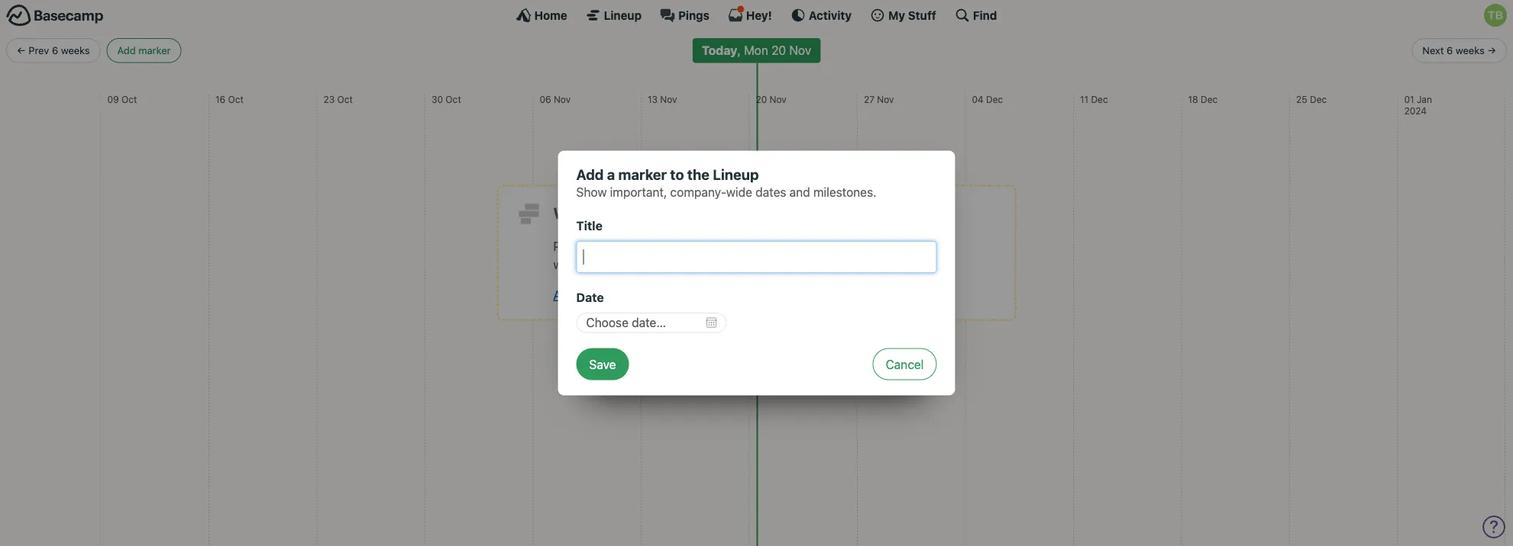 Task type: locate. For each thing, give the bounding box(es) containing it.
3 dec from the left
[[1201, 94, 1218, 105]]

6 right 'next'
[[1447, 45, 1453, 56]]

oct right the 30
[[446, 94, 461, 105]]

and
[[790, 185, 810, 200], [651, 257, 671, 272], [785, 257, 805, 272]]

1 horizontal spatial marker
[[618, 166, 667, 183]]

1 vertical spatial on
[[600, 257, 614, 272]]

dec right 11
[[1091, 94, 1108, 105]]

1 vertical spatial lineup
[[713, 166, 759, 183]]

1 nov from the left
[[554, 94, 571, 105]]

a
[[607, 166, 615, 183], [643, 239, 650, 254], [718, 239, 725, 254], [763, 239, 769, 254], [680, 288, 687, 303]]

jan
[[1417, 94, 1432, 105]]

1 horizontal spatial add
[[553, 288, 576, 303]]

activity link
[[790, 8, 852, 23]]

oct right the 16
[[228, 94, 244, 105]]

0 vertical spatial marker
[[138, 45, 171, 56]]

and left milestones.
[[790, 185, 810, 200]]

weeks left →
[[1456, 45, 1485, 56]]

4 dec from the left
[[1310, 94, 1327, 105]]

projects down visual in the top of the page
[[708, 257, 753, 272]]

dec for 25 dec
[[1310, 94, 1327, 105]]

dec right 18
[[1201, 94, 1218, 105]]

09 oct
[[107, 94, 137, 105]]

the up company- in the top of the page
[[687, 166, 710, 183]]

add left date
[[553, 288, 576, 303]]

27 nov
[[864, 94, 894, 105]]

→
[[1487, 45, 1496, 56]]

1 horizontal spatial lineup
[[713, 166, 759, 183]]

oct for 23 oct
[[337, 94, 353, 105]]

to inside add a marker to the lineup show important, company-wide dates and milestones.
[[670, 166, 684, 183]]

cancel
[[886, 357, 924, 372]]

1 horizontal spatial on
[[626, 239, 640, 254]]

6
[[52, 45, 58, 56], [1447, 45, 1453, 56]]

1 weeks from the left
[[61, 45, 90, 56]]

2 nov from the left
[[660, 94, 677, 105]]

1 horizontal spatial projects
[[708, 257, 753, 272]]

1 vertical spatial marker
[[618, 166, 667, 183]]

04 dec
[[972, 94, 1003, 105]]

2 horizontal spatial add
[[576, 166, 604, 183]]

to up choose date… field
[[666, 288, 677, 303]]

27
[[864, 94, 875, 105]]

0 horizontal spatial projects
[[578, 239, 623, 254]]

to
[[670, 166, 684, 183], [623, 204, 638, 222], [666, 288, 677, 303]]

None submit
[[576, 349, 629, 381]]

stuff
[[908, 8, 936, 22]]

16 oct
[[215, 94, 244, 105]]

find
[[973, 8, 997, 22]]

what,
[[617, 257, 648, 272]]

dates inside add a marker to the lineup show important, company-wide dates and milestones.
[[756, 185, 786, 200]]

of
[[827, 239, 838, 254]]

projects
[[578, 239, 623, 254], [708, 257, 753, 272]]

nov for 06 nov
[[554, 94, 571, 105]]

oct right 23
[[337, 94, 353, 105]]

25
[[1296, 94, 1307, 105]]

1 vertical spatial dates
[[632, 288, 663, 303]]

hey!
[[746, 8, 772, 22]]

home
[[534, 8, 567, 22]]

oct right 09
[[121, 94, 137, 105]]

to down important,
[[623, 204, 638, 222]]

4 oct from the left
[[446, 94, 461, 105]]

20 nov
[[756, 94, 787, 105]]

prev
[[28, 45, 49, 56]]

dec
[[986, 94, 1003, 105], [1091, 94, 1108, 105], [1201, 94, 1218, 105], [1310, 94, 1327, 105]]

play,
[[893, 239, 918, 254]]

16
[[215, 94, 225, 105]]

← prev 6 weeks
[[17, 45, 90, 56]]

0 horizontal spatial weeks
[[61, 45, 90, 56]]

weeks
[[61, 45, 90, 56], [1456, 45, 1485, 56]]

18
[[1188, 94, 1198, 105]]

18 dec
[[1188, 94, 1218, 105]]

plot projects on a timeline for a visual a snapshot of what's in play, who's working on what, and when projects start and end.
[[553, 239, 953, 272]]

lineup
[[604, 8, 642, 22], [713, 166, 759, 183]]

end.
[[808, 257, 833, 272]]

0 horizontal spatial 6
[[52, 45, 58, 56]]

2 weeks from the left
[[1456, 45, 1485, 56]]

activity
[[809, 8, 852, 22]]

add up 09 oct
[[117, 45, 136, 56]]

on up what,
[[626, 239, 640, 254]]

2 oct from the left
[[228, 94, 244, 105]]

dec right 04
[[986, 94, 1003, 105]]

13
[[648, 94, 658, 105]]

6 right prev at the top left of page
[[52, 45, 58, 56]]

my stuff
[[888, 8, 936, 22]]

0 horizontal spatial add
[[117, 45, 136, 56]]

in
[[880, 239, 890, 254]]

add marker link
[[107, 38, 181, 63]]

0 vertical spatial add
[[117, 45, 136, 56]]

and down "snapshot"
[[785, 257, 805, 272]]

2 vertical spatial to
[[666, 288, 677, 303]]

add start/end dates to a project link
[[553, 288, 729, 303]]

dec for 18 dec
[[1201, 94, 1218, 105]]

dates right wide
[[756, 185, 786, 200]]

←
[[17, 45, 26, 56]]

2 vertical spatial add
[[553, 288, 576, 303]]

lineup inside add a marker to the lineup show important, company-wide dates and milestones.
[[713, 166, 759, 183]]

tim burton image
[[1484, 4, 1507, 27]]

0 horizontal spatial the
[[641, 204, 665, 222]]

0 vertical spatial on
[[626, 239, 640, 254]]

dates
[[756, 185, 786, 200], [632, 288, 663, 303]]

lineup up wide
[[713, 166, 759, 183]]

a up important,
[[607, 166, 615, 183]]

to up company- in the top of the page
[[670, 166, 684, 183]]

1 oct from the left
[[121, 94, 137, 105]]

marker
[[138, 45, 171, 56], [618, 166, 667, 183]]

30 oct
[[431, 94, 461, 105]]

09
[[107, 94, 119, 105]]

nov right 27
[[877, 94, 894, 105]]

nov right 13
[[660, 94, 677, 105]]

add for start/end
[[553, 288, 576, 303]]

when
[[675, 257, 704, 272]]

None text field
[[576, 241, 937, 273]]

dec for 04 dec
[[986, 94, 1003, 105]]

3 oct from the left
[[337, 94, 353, 105]]

lineup inside main element
[[604, 8, 642, 22]]

projects down title
[[578, 239, 623, 254]]

title
[[576, 219, 603, 233]]

0 vertical spatial projects
[[578, 239, 623, 254]]

1 dec from the left
[[986, 94, 1003, 105]]

to for dates
[[666, 288, 677, 303]]

important,
[[610, 185, 667, 200]]

oct
[[121, 94, 137, 105], [228, 94, 244, 105], [337, 94, 353, 105], [446, 94, 461, 105]]

2024
[[1404, 106, 1427, 117]]

0 vertical spatial the
[[687, 166, 710, 183]]

nov right 06
[[554, 94, 571, 105]]

milestones.
[[813, 185, 877, 200]]

on left what,
[[600, 257, 614, 272]]

1 horizontal spatial dates
[[756, 185, 786, 200]]

my
[[888, 8, 905, 22]]

on
[[626, 239, 640, 254], [600, 257, 614, 272]]

add for a
[[576, 166, 604, 183]]

the down important,
[[641, 204, 665, 222]]

plot
[[553, 239, 575, 254]]

weeks right prev at the top left of page
[[61, 45, 90, 56]]

3 nov from the left
[[770, 94, 787, 105]]

1 horizontal spatial 6
[[1447, 45, 1453, 56]]

timeline
[[653, 239, 696, 254]]

2 6 from the left
[[1447, 45, 1453, 56]]

0 vertical spatial dates
[[756, 185, 786, 200]]

for
[[700, 239, 715, 254]]

04
[[972, 94, 984, 105]]

who's
[[921, 239, 953, 254]]

0 horizontal spatial on
[[600, 257, 614, 272]]

the
[[687, 166, 710, 183], [641, 204, 665, 222]]

add up show
[[576, 166, 604, 183]]

4 nov from the left
[[877, 94, 894, 105]]

add
[[117, 45, 136, 56], [576, 166, 604, 183], [553, 288, 576, 303]]

dates up choose date… field
[[632, 288, 663, 303]]

0 horizontal spatial lineup
[[604, 8, 642, 22]]

1 vertical spatial to
[[623, 204, 638, 222]]

2 dec from the left
[[1091, 94, 1108, 105]]

0 vertical spatial lineup
[[604, 8, 642, 22]]

1 vertical spatial projects
[[708, 257, 753, 272]]

lineup right the home
[[604, 8, 642, 22]]

nov right 20
[[770, 94, 787, 105]]

1 horizontal spatial the
[[687, 166, 710, 183]]

nov for 20 nov
[[770, 94, 787, 105]]

add inside add a marker to the lineup show important, company-wide dates and milestones.
[[576, 166, 604, 183]]

show
[[576, 185, 607, 200]]

1 horizontal spatial weeks
[[1456, 45, 1485, 56]]

1 vertical spatial add
[[576, 166, 604, 183]]

0 vertical spatial to
[[670, 166, 684, 183]]

dec right 25
[[1310, 94, 1327, 105]]

lineup link
[[586, 8, 642, 23]]

nov
[[554, 94, 571, 105], [660, 94, 677, 105], [770, 94, 787, 105], [877, 94, 894, 105]]

0 horizontal spatial marker
[[138, 45, 171, 56]]



Task type: vqa. For each thing, say whether or not it's contained in the screenshot.
Chat casually with the group, ask random questions, and share stuff without ceremony. at bottom
no



Task type: describe. For each thing, give the bounding box(es) containing it.
home link
[[516, 8, 567, 23]]

23
[[323, 94, 335, 105]]

marker inside add a marker to the lineup show important, company-wide dates and milestones.
[[618, 166, 667, 183]]

today
[[702, 43, 737, 58]]

welcome to the lineup!
[[553, 204, 722, 222]]

11 dec
[[1080, 94, 1108, 105]]

06 nov
[[540, 94, 571, 105]]

cancel link
[[873, 349, 937, 381]]

welcome
[[553, 204, 620, 222]]

25 dec
[[1296, 94, 1327, 105]]

main element
[[0, 0, 1513, 30]]

next
[[1423, 45, 1444, 56]]

Choose date… field
[[576, 313, 727, 333]]

11
[[1080, 94, 1088, 105]]

date
[[576, 291, 604, 305]]

find button
[[955, 8, 997, 23]]

working
[[553, 257, 597, 272]]

a left project
[[680, 288, 687, 303]]

oct for 30 oct
[[446, 94, 461, 105]]

switch accounts image
[[6, 4, 104, 27]]

lineup!
[[668, 204, 722, 222]]

nov for 13 nov
[[660, 94, 677, 105]]

hey! button
[[728, 8, 772, 23]]

a up start
[[763, 239, 769, 254]]

oct for 16 oct
[[228, 94, 244, 105]]

next 6 weeks →
[[1423, 45, 1496, 56]]

1 6 from the left
[[52, 45, 58, 56]]

dec for 11 dec
[[1091, 94, 1108, 105]]

13 nov
[[648, 94, 677, 105]]

the inside add a marker to the lineup show important, company-wide dates and milestones.
[[687, 166, 710, 183]]

add start/end dates to a project
[[553, 288, 729, 303]]

01
[[1404, 94, 1414, 105]]

23 oct
[[323, 94, 353, 105]]

1 vertical spatial the
[[641, 204, 665, 222]]

to for marker
[[670, 166, 684, 183]]

and inside add a marker to the lineup show important, company-wide dates and milestones.
[[790, 185, 810, 200]]

wide
[[726, 185, 752, 200]]

project
[[690, 288, 729, 303]]

add for marker
[[117, 45, 136, 56]]

start/end
[[579, 288, 629, 303]]

30
[[431, 94, 443, 105]]

snapshot
[[772, 239, 823, 254]]

0 horizontal spatial dates
[[632, 288, 663, 303]]

my stuff button
[[870, 8, 936, 23]]

start
[[756, 257, 781, 272]]

company-
[[670, 185, 726, 200]]

a up what,
[[643, 239, 650, 254]]

06
[[540, 94, 551, 105]]

add marker
[[117, 45, 171, 56]]

20
[[756, 94, 767, 105]]

01 jan 2024
[[1404, 94, 1432, 117]]

nov for 27 nov
[[877, 94, 894, 105]]

visual
[[728, 239, 759, 254]]

a right for
[[718, 239, 725, 254]]

what's
[[841, 239, 877, 254]]

a inside add a marker to the lineup show important, company-wide dates and milestones.
[[607, 166, 615, 183]]

oct for 09 oct
[[121, 94, 137, 105]]

and down timeline
[[651, 257, 671, 272]]

add a marker to the lineup show important, company-wide dates and milestones.
[[576, 166, 877, 200]]



